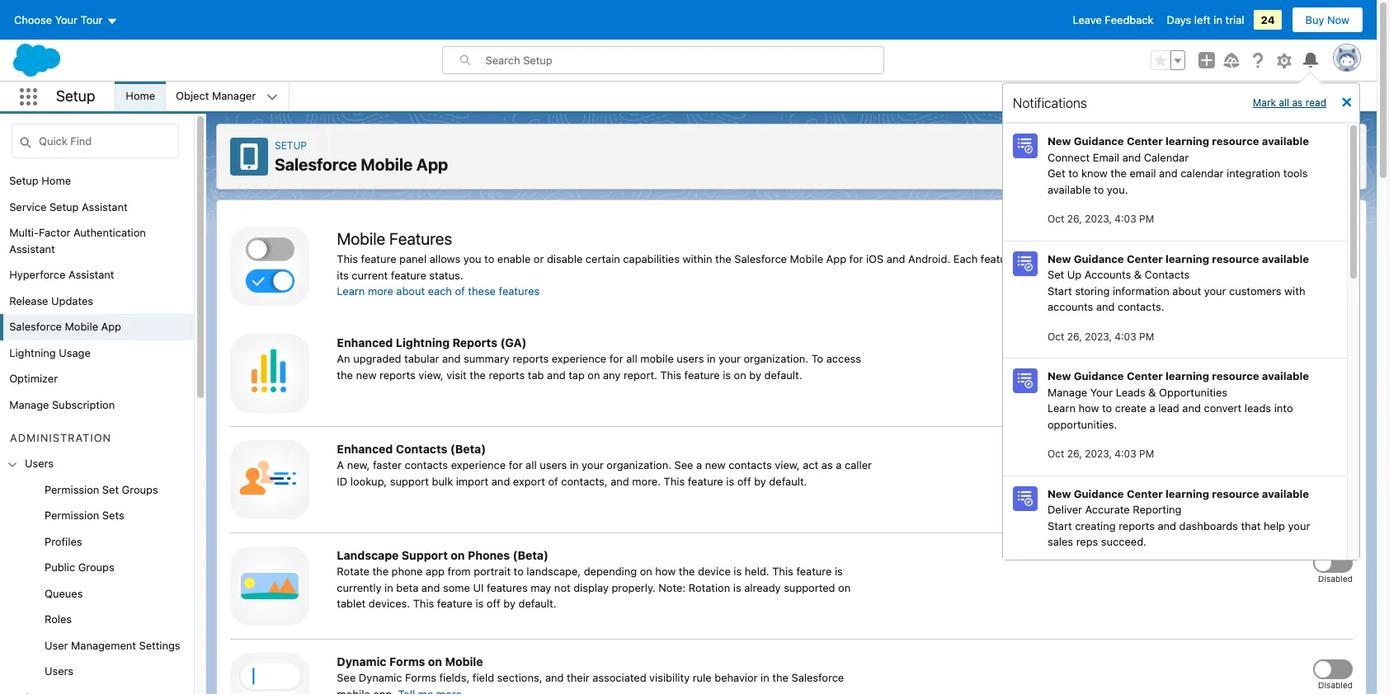 Task type: describe. For each thing, give the bounding box(es) containing it.
sets
[[102, 509, 124, 523]]

rule
[[693, 672, 712, 685]]

accurate
[[1086, 503, 1130, 517]]

landscape,
[[527, 565, 581, 578]]

a for (beta)
[[697, 459, 702, 472]]

multi-factor authentication assistant link
[[9, 225, 194, 257]]

your inside new guidance center learning resource available deliver accurate reporting start creating reports and dashboards that help your sales reps succeed.
[[1289, 519, 1311, 533]]

default. inside 'enhanced contacts (beta) a new, faster contacts experience for all users in your organization. see a new contacts view, act as a caller id lookup, support bulk import and export of contacts, and more. this feature is off by default.'
[[769, 475, 807, 488]]

feature down some
[[437, 597, 473, 611]]

hyperforce
[[9, 268, 66, 281]]

you.
[[1107, 183, 1128, 196]]

start inside new guidance center learning resource available deliver accurate reporting start creating reports and dashboards that help your sales reps succeed.
[[1048, 519, 1072, 533]]

(beta) inside 'enhanced contacts (beta) a new, faster contacts experience for all users in your organization. see a new contacts view, act as a caller id lookup, support bulk import and export of contacts, and more. this feature is off by default.'
[[450, 442, 486, 456]]

guidance for email
[[1074, 135, 1124, 148]]

learn inside mobile features this feature panel allows you to enable or disable certain capabilities within the salesforce mobile app for ios and android. each feature details the behavior that will be enabled and its current feature status. learn more about each of these features
[[337, 285, 365, 298]]

caller
[[845, 459, 872, 472]]

contacts inside 'enhanced contacts (beta) a new, faster contacts experience for all users in your organization. see a new contacts view, act as a caller id lookup, support bulk import and export of contacts, and more. this feature is off by default.'
[[396, 442, 448, 456]]

customers
[[1230, 284, 1282, 297]]

to down "connect"
[[1069, 167, 1079, 180]]

learning for manage your leads & opportunities
[[1166, 370, 1210, 383]]

app
[[426, 565, 445, 578]]

enhanced contacts (beta) a new, faster contacts experience for all users in your organization. see a new contacts view, act as a caller id lookup, support bulk import and export of contacts, and more. this feature is off by default.
[[337, 442, 872, 488]]

and inside new guidance center learning resource available deliver accurate reporting start creating reports and dashboards that help your sales reps succeed.
[[1158, 519, 1177, 533]]

display
[[574, 581, 609, 595]]

mobile left ios at the right top
[[790, 253, 824, 266]]

the up the up
[[1056, 253, 1072, 266]]

dynamic forms on mobile see dynamic forms fields, field sections, and their associated visibility rule behavior in the salesforce mobile app.
[[337, 655, 844, 695]]

default. inside enhanced lightning reports (ga) an upgraded tabular and summary reports experience for all mobile users in your organization. to access the new reports view, visit the reports tab and tap on any report. this feature is on by default.
[[765, 368, 803, 382]]

field
[[473, 672, 494, 685]]

to inside landscape support on phones (beta) rotate the phone app from portrait to landscape, depending on how the device is held. this feature is currently in beta and some ui features may not display properly. note: rotation is already supported on tablet devices. this feature is off by default.
[[514, 565, 524, 578]]

the up note:
[[679, 565, 695, 578]]

mobile features this feature panel allows you to enable or disable certain capabilities within the salesforce mobile app for ios and android. each feature details the behavior that will be enabled and its current feature status. learn more about each of these features
[[337, 229, 1239, 298]]

2023, for storing
[[1085, 330, 1112, 343]]

of inside mobile features this feature panel allows you to enable or disable certain capabilities within the salesforce mobile app for ios and android. each feature details the behavior that will be enabled and its current feature status. learn more about each of these features
[[455, 285, 465, 298]]

1 contacts from the left
[[405, 459, 448, 472]]

features
[[390, 229, 452, 248]]

lead
[[1159, 402, 1180, 415]]

within
[[683, 253, 713, 266]]

manage inside setup tree tree
[[9, 398, 49, 411]]

queues link
[[45, 586, 83, 603]]

note:
[[659, 581, 686, 595]]

app inside mobile features this feature panel allows you to enable or disable certain capabilities within the salesforce mobile app for ios and android. each feature details the behavior that will be enabled and its current feature status. learn more about each of these features
[[827, 253, 847, 266]]

some
[[443, 581, 470, 595]]

lightning inside enhanced lightning reports (ga) an upgraded tabular and summary reports experience for all mobile users in your organization. to access the new reports view, visit the reports tab and tap on any report. this feature is on by default.
[[396, 336, 450, 350]]

0 vertical spatial all
[[1279, 96, 1290, 109]]

phone
[[392, 565, 423, 578]]

start inside new guidance center learning resource available set up accounts & contacts start storing information about your customers with accounts and contacts.
[[1048, 284, 1072, 297]]

users inside 'enhanced contacts (beta) a new, faster contacts experience for all users in your organization. see a new contacts view, act as a caller id lookup, support bulk import and export of contacts, and more. this feature is off by default.'
[[540, 459, 567, 472]]

enabled
[[1178, 253, 1218, 266]]

salesforce inside mobile features this feature panel allows you to enable or disable certain capabilities within the salesforce mobile app for ios and android. each feature details the behavior that will be enabled and its current feature status. learn more about each of these features
[[735, 253, 787, 266]]

1 vertical spatial users link
[[45, 664, 74, 681]]

1 vertical spatial forms
[[405, 672, 436, 685]]

view, inside 'enhanced contacts (beta) a new, faster contacts experience for all users in your organization. see a new contacts view, act as a caller id lookup, support bulk import and export of contacts, and more. this feature is off by default.'
[[775, 459, 800, 472]]

behavior inside mobile features this feature panel allows you to enable or disable certain capabilities within the salesforce mobile app for ios and android. each feature details the behavior that will be enabled and its current feature status. learn more about each of these features
[[1075, 253, 1118, 266]]

opportunities
[[1159, 386, 1228, 399]]

0 vertical spatial as
[[1293, 96, 1303, 109]]

2 contacts from the left
[[729, 459, 772, 472]]

your inside enhanced lightning reports (ga) an upgraded tabular and summary reports experience for all mobile users in your organization. to access the new reports view, visit the reports tab and tap on any report. this feature is on by default.
[[719, 352, 741, 366]]

days
[[1167, 13, 1192, 26]]

up
[[1068, 268, 1082, 281]]

how inside the new guidance center learning resource available manage your leads & opportunities learn how to create a lead and convert leads into opportunities.
[[1079, 402, 1100, 415]]

manager
[[212, 89, 256, 103]]

reports inside new guidance center learning resource available deliver accurate reporting start creating reports and dashboards that help your sales reps succeed.
[[1119, 519, 1155, 533]]

properly.
[[612, 581, 656, 595]]

and inside dynamic forms on mobile see dynamic forms fields, field sections, and their associated visibility rule behavior in the salesforce mobile app.
[[545, 672, 564, 685]]

oct 26, 2023, 4:03 pm for know
[[1048, 213, 1155, 225]]

by inside enhanced lightning reports (ga) an upgraded tabular and summary reports experience for all mobile users in your organization. to access the new reports view, visit the reports tab and tap on any report. this feature is on by default.
[[750, 368, 762, 382]]

to down the know
[[1094, 183, 1104, 196]]

an
[[337, 352, 350, 366]]

and down calendar
[[1159, 167, 1178, 180]]

pm for create
[[1140, 448, 1155, 460]]

oct 26, 2023, 4:03 pm for how
[[1048, 448, 1155, 460]]

the right the within
[[715, 253, 732, 266]]

the down the an
[[337, 368, 353, 382]]

this inside enhanced lightning reports (ga) an upgraded tabular and summary reports experience for all mobile users in your organization. to access the new reports view, visit the reports tab and tap on any report. this feature is on by default.
[[661, 368, 682, 382]]

and up visit
[[442, 352, 461, 366]]

hyperforce assistant
[[9, 268, 114, 281]]

26, for new guidance center learning resource available connect email and calendar get to know the email and calendar integration tools available to you.
[[1068, 213, 1083, 225]]

from
[[448, 565, 471, 578]]

mobile inside setup salesforce mobile app
[[361, 155, 413, 174]]

new guidance center learning resource available manage your leads & opportunities learn how to create a lead and convert leads into opportunities.
[[1048, 370, 1310, 431]]

see inside dynamic forms on mobile see dynamic forms fields, field sections, and their associated visibility rule behavior in the salesforce mobile app.
[[337, 672, 356, 685]]

all inside enhanced lightning reports (ga) an upgraded tabular and summary reports experience for all mobile users in your organization. to access the new reports view, visit the reports tab and tap on any report. this feature is on by default.
[[626, 352, 638, 366]]

mobile inside dynamic forms on mobile see dynamic forms fields, field sections, and their associated visibility rule behavior in the salesforce mobile app.
[[445, 655, 483, 669]]

feature inside 'enhanced contacts (beta) a new, faster contacts experience for all users in your organization. see a new contacts view, act as a caller id lookup, support bulk import and export of contacts, and more. this feature is off by default.'
[[688, 475, 723, 488]]

mark all as read
[[1253, 96, 1327, 109]]

support
[[402, 549, 448, 563]]

new for manage your leads & opportunities
[[1048, 370, 1071, 383]]

×
[[1341, 91, 1353, 114]]

& for leads
[[1149, 386, 1157, 399]]

public groups
[[45, 561, 114, 575]]

salesforce inside tree item
[[9, 320, 62, 333]]

not
[[554, 581, 571, 595]]

succeed.
[[1102, 536, 1147, 549]]

contacts inside new guidance center learning resource available set up accounts & contacts start storing information about your customers with accounts and contacts.
[[1145, 268, 1190, 281]]

oct 26, 2023, 4:03 pm for storing
[[1048, 330, 1155, 343]]

act
[[803, 459, 819, 472]]

depending
[[584, 565, 637, 578]]

to inside mobile features this feature panel allows you to enable or disable certain capabilities within the salesforce mobile app for ios and android. each feature details the behavior that will be enabled and its current feature status. learn more about each of these features
[[485, 253, 495, 266]]

1 vertical spatial dynamic
[[359, 672, 402, 685]]

opportunities.
[[1048, 418, 1118, 431]]

lookup,
[[350, 475, 387, 488]]

salesforce mobile app tree item
[[0, 314, 194, 340]]

app inside setup salesforce mobile app
[[417, 155, 448, 174]]

of inside 'enhanced contacts (beta) a new, faster contacts experience for all users in your organization. see a new contacts view, act as a caller id lookup, support bulk import and export of contacts, and more. this feature is off by default.'
[[548, 475, 558, 488]]

optimizer
[[9, 372, 58, 385]]

1 horizontal spatial a
[[836, 459, 842, 472]]

0 vertical spatial assistant
[[82, 200, 128, 213]]

learn inside the new guidance center learning resource available manage your leads & opportunities learn how to create a lead and convert leads into opportunities.
[[1048, 402, 1076, 415]]

organization. inside 'enhanced contacts (beta) a new, faster contacts experience for all users in your organization. see a new contacts view, act as a caller id lookup, support bulk import and export of contacts, and more. this feature is off by default.'
[[607, 459, 672, 472]]

release updates link
[[9, 293, 93, 309]]

new for connect email and calendar
[[1048, 135, 1071, 148]]

disabled for enhanced contacts (beta)
[[1319, 468, 1353, 478]]

tour
[[81, 13, 103, 26]]

upgraded
[[353, 352, 401, 366]]

0 vertical spatial forms
[[389, 655, 425, 669]]

certain
[[586, 253, 620, 266]]

your inside popup button
[[55, 13, 78, 26]]

into
[[1275, 402, 1293, 415]]

feature down panel
[[391, 269, 426, 282]]

now
[[1328, 13, 1350, 26]]

leave feedback
[[1073, 13, 1154, 26]]

disabled for landscape support on phones (beta)
[[1319, 574, 1353, 584]]

and up email
[[1123, 151, 1141, 164]]

left
[[1195, 13, 1211, 26]]

view, inside enhanced lightning reports (ga) an upgraded tabular and summary reports experience for all mobile users in your organization. to access the new reports view, visit the reports tab and tap on any report. this feature is on by default.
[[419, 368, 444, 382]]

these
[[468, 285, 496, 298]]

leads
[[1245, 402, 1272, 415]]

settings
[[139, 639, 180, 653]]

be
[[1163, 253, 1175, 266]]

2023, for know
[[1085, 213, 1112, 225]]

setup tree tree
[[0, 168, 194, 695]]

their
[[567, 672, 590, 685]]

sections,
[[497, 672, 543, 685]]

management
[[71, 639, 136, 653]]

new inside new guidance center learning resource available deliver accurate reporting start creating reports and dashboards that help your sales reps succeed.
[[1048, 487, 1071, 500]]

oct for learn how to create a lead and convert leads into opportunities.
[[1048, 448, 1065, 460]]

more.
[[632, 475, 661, 488]]

or
[[534, 253, 544, 266]]

assistant inside multi-factor authentication assistant
[[9, 242, 55, 255]]

that inside new guidance center learning resource available deliver accurate reporting start creating reports and dashboards that help your sales reps succeed.
[[1241, 519, 1261, 533]]

choose
[[14, 13, 52, 26]]

group containing permission set groups
[[0, 478, 194, 686]]

and inside new guidance center learning resource available set up accounts & contacts start storing information about your customers with accounts and contacts.
[[1097, 300, 1115, 314]]

this inside mobile features this feature panel allows you to enable or disable certain capabilities within the salesforce mobile app for ios and android. each feature details the behavior that will be enabled and its current feature status. learn more about each of these features
[[337, 253, 358, 266]]

Search Setup text field
[[486, 47, 883, 73]]

feature inside enhanced lightning reports (ga) an upgraded tabular and summary reports experience for all mobile users in your organization. to access the new reports view, visit the reports tab and tap on any report. this feature is on by default.
[[685, 368, 720, 382]]

4:03 for to
[[1115, 448, 1137, 460]]

center for accounts
[[1127, 252, 1163, 265]]

deliver
[[1048, 503, 1083, 517]]

user
[[45, 639, 68, 653]]

new inside 'enhanced contacts (beta) a new, faster contacts experience for all users in your organization. see a new contacts view, act as a caller id lookup, support bulk import and export of contacts, and more. this feature is off by default.'
[[705, 459, 726, 472]]

import
[[456, 475, 489, 488]]

public
[[45, 561, 75, 575]]

experience inside 'enhanced contacts (beta) a new, faster contacts experience for all users in your organization. see a new contacts view, act as a caller id lookup, support bulk import and export of contacts, and more. this feature is off by default.'
[[451, 459, 506, 472]]

accounts
[[1048, 300, 1094, 314]]

mobile inside tree item
[[65, 320, 98, 333]]

home inside setup home link
[[42, 174, 71, 187]]

(beta) inside landscape support on phones (beta) rotate the phone app from portrait to landscape, depending on how the device is held. this feature is currently in beta and some ui features may not display properly. note: rotation is already supported on tablet devices. this feature is off by default.
[[513, 549, 549, 563]]

setup link
[[275, 139, 307, 152]]

app inside tree item
[[101, 320, 121, 333]]

for inside enhanced lightning reports (ga) an upgraded tabular and summary reports experience for all mobile users in your organization. to access the new reports view, visit the reports tab and tap on any report. this feature is on by default.
[[610, 352, 624, 366]]

leads
[[1116, 386, 1146, 399]]

this down beta
[[413, 597, 434, 611]]

access
[[827, 352, 861, 366]]

contacts,
[[561, 475, 608, 488]]

and left tap
[[547, 368, 566, 382]]

your inside the new guidance center learning resource available manage your leads & opportunities learn how to create a lead and convert leads into opportunities.
[[1091, 386, 1113, 399]]

4:03 for information
[[1115, 330, 1137, 343]]

portrait
[[474, 565, 511, 578]]

resource inside new guidance center learning resource available deliver accurate reporting start creating reports and dashboards that help your sales reps succeed.
[[1212, 487, 1260, 500]]

enhanced for enhanced lightning reports (ga)
[[337, 336, 393, 350]]

in inside landscape support on phones (beta) rotate the phone app from portrait to landscape, depending on how the device is held. this feature is currently in beta and some ui features may not display properly. note: rotation is already supported on tablet devices. this feature is off by default.
[[385, 581, 393, 595]]

setup for setup
[[56, 87, 95, 105]]

sales
[[1048, 536, 1074, 549]]

oct for get to know the email and calendar integration tools available to you.
[[1048, 213, 1065, 225]]

reports down summary
[[489, 368, 525, 382]]

enhanced for enhanced contacts (beta)
[[337, 442, 393, 456]]

enabled
[[1321, 361, 1353, 371]]

in inside enhanced lightning reports (ga) an upgraded tabular and summary reports experience for all mobile users in your organization. to access the new reports view, visit the reports tab and tap on any report. this feature is on by default.
[[707, 352, 716, 366]]

0 vertical spatial groups
[[122, 483, 158, 497]]

tab
[[528, 368, 544, 382]]

reports down upgraded
[[380, 368, 416, 382]]

available for new guidance center learning resource available connect email and calendar get to know the email and calendar integration tools available to you.
[[1262, 135, 1310, 148]]

permission for permission sets
[[45, 509, 99, 523]]

oct for start storing information about your customers with accounts and contacts.
[[1048, 330, 1065, 343]]

pm for email
[[1140, 213, 1155, 225]]

ui
[[473, 581, 484, 595]]

features inside landscape support on phones (beta) rotate the phone app from portrait to landscape, depending on how the device is held. this feature is currently in beta and some ui features may not display properly. note: rotation is already supported on tablet devices. this feature is off by default.
[[487, 581, 528, 595]]

object manager link
[[166, 82, 266, 111]]

notifications
[[1013, 95, 1088, 110]]

learning inside new guidance center learning resource available deliver accurate reporting start creating reports and dashboards that help your sales reps succeed.
[[1166, 487, 1210, 500]]

0 vertical spatial group
[[1151, 50, 1186, 70]]

set inside new guidance center learning resource available set up accounts & contacts start storing information about your customers with accounts and contacts.
[[1048, 268, 1065, 281]]

by inside 'enhanced contacts (beta) a new, faster contacts experience for all users in your organization. see a new contacts view, act as a caller id lookup, support bulk import and export of contacts, and more. this feature is off by default.'
[[754, 475, 766, 488]]

feature right each
[[981, 253, 1017, 266]]

summary
[[464, 352, 510, 366]]

information
[[1113, 284, 1170, 297]]

tools
[[1284, 167, 1308, 180]]

rotate
[[337, 565, 370, 578]]

and right enabled
[[1221, 253, 1239, 266]]

this right held.
[[773, 565, 794, 578]]

this inside 'enhanced contacts (beta) a new, faster contacts experience for all users in your organization. see a new contacts view, act as a caller id lookup, support bulk import and export of contacts, and more. this feature is off by default.'
[[664, 475, 685, 488]]



Task type: locate. For each thing, give the bounding box(es) containing it.
resource for manage your leads & opportunities
[[1212, 370, 1260, 383]]

multi-
[[9, 226, 39, 239]]

0 horizontal spatial set
[[102, 483, 119, 497]]

buy
[[1306, 13, 1325, 26]]

set inside group
[[102, 483, 119, 497]]

bulk
[[432, 475, 453, 488]]

mark all as read link
[[1247, 90, 1333, 115]]

groups
[[122, 483, 158, 497], [78, 561, 114, 575]]

1 vertical spatial new
[[705, 459, 726, 472]]

0 horizontal spatial learn
[[337, 285, 365, 298]]

users link down administration
[[25, 457, 54, 473]]

your inside 'enhanced contacts (beta) a new, faster contacts experience for all users in your organization. see a new contacts view, act as a caller id lookup, support bulk import and export of contacts, and more. this feature is off by default.'
[[582, 459, 604, 472]]

center inside the new guidance center learning resource available manage your leads & opportunities learn how to create a lead and convert leads into opportunities.
[[1127, 370, 1163, 383]]

new up opportunities.
[[1048, 370, 1071, 383]]

about inside new guidance center learning resource available set up accounts & contacts start storing information about your customers with accounts and contacts.
[[1173, 284, 1202, 297]]

that left help
[[1241, 519, 1261, 533]]

2 new from the top
[[1048, 252, 1071, 265]]

2 vertical spatial by
[[504, 597, 516, 611]]

1 pm from the top
[[1140, 213, 1155, 225]]

3 oct 26, 2023, 4:03 pm from the top
[[1048, 448, 1155, 460]]

1 vertical spatial features
[[487, 581, 528, 595]]

2 4:03 from the top
[[1115, 330, 1137, 343]]

resource inside the new guidance center learning resource available manage your leads & opportunities learn how to create a lead and convert leads into opportunities.
[[1212, 370, 1260, 383]]

available for new guidance center learning resource available set up accounts & contacts start storing information about your customers with accounts and contacts.
[[1262, 252, 1310, 265]]

and down reporting
[[1158, 519, 1177, 533]]

3 resource from the top
[[1212, 370, 1260, 383]]

1 start from the top
[[1048, 284, 1072, 297]]

new
[[1048, 135, 1071, 148], [1048, 252, 1071, 265], [1048, 370, 1071, 383], [1048, 487, 1071, 500]]

3 new from the top
[[1048, 370, 1071, 383]]

how up opportunities.
[[1079, 402, 1100, 415]]

available for new guidance center learning resource available deliver accurate reporting start creating reports and dashboards that help your sales reps succeed.
[[1262, 487, 1310, 500]]

1 center from the top
[[1127, 135, 1163, 148]]

2 start from the top
[[1048, 519, 1072, 533]]

1 horizontal spatial new
[[705, 459, 726, 472]]

contacts down be
[[1145, 268, 1190, 281]]

0 vertical spatial experience
[[552, 352, 607, 366]]

setup for setup home
[[9, 174, 39, 187]]

assistant down multi-
[[9, 242, 55, 255]]

1 vertical spatial groups
[[78, 561, 114, 575]]

release updates
[[9, 294, 93, 307]]

1 vertical spatial permission
[[45, 509, 99, 523]]

center inside new guidance center learning resource available deliver accurate reporting start creating reports and dashboards that help your sales reps succeed.
[[1127, 487, 1163, 500]]

0 vertical spatial how
[[1079, 402, 1100, 415]]

manage subscription link
[[9, 397, 115, 413]]

for inside 'enhanced contacts (beta) a new, faster contacts experience for all users in your organization. see a new contacts view, act as a caller id lookup, support bulk import and export of contacts, and more. this feature is off by default.'
[[509, 459, 523, 472]]

mobile up current
[[337, 229, 386, 248]]

4:03 down you.
[[1115, 213, 1137, 225]]

allows
[[430, 253, 461, 266]]

your
[[1205, 284, 1227, 297], [719, 352, 741, 366], [582, 459, 604, 472], [1289, 519, 1311, 533]]

forms left fields,
[[405, 672, 436, 685]]

1 horizontal spatial group
[[1151, 50, 1186, 70]]

26, for new guidance center learning resource available set up accounts & contacts start storing information about your customers with accounts and contacts.
[[1068, 330, 1083, 343]]

3 disabled from the top
[[1319, 681, 1353, 691]]

1 vertical spatial view,
[[775, 459, 800, 472]]

center inside new guidance center learning resource available set up accounts & contacts start storing information about your customers with accounts and contacts.
[[1127, 252, 1163, 265]]

and left the their
[[545, 672, 564, 685]]

1 vertical spatial for
[[610, 352, 624, 366]]

1 vertical spatial experience
[[451, 459, 506, 472]]

your left 'tour'
[[55, 13, 78, 26]]

home link
[[116, 82, 165, 111]]

resource for set up accounts & contacts
[[1212, 252, 1260, 265]]

the inside the new guidance center learning resource available connect email and calendar get to know the email and calendar integration tools available to you.
[[1111, 167, 1127, 180]]

reports up tab
[[513, 352, 549, 366]]

1 horizontal spatial manage
[[1048, 386, 1088, 399]]

export
[[513, 475, 545, 488]]

4:03 down contacts.
[[1115, 330, 1137, 343]]

0 vertical spatial 26,
[[1068, 213, 1083, 225]]

users down administration
[[25, 457, 54, 471]]

enhanced inside enhanced lightning reports (ga) an upgraded tabular and summary reports experience for all mobile users in your organization. to access the new reports view, visit the reports tab and tap on any report. this feature is on by default.
[[337, 336, 393, 350]]

0 horizontal spatial see
[[337, 672, 356, 685]]

0 vertical spatial 2023,
[[1085, 213, 1112, 225]]

reps
[[1077, 536, 1099, 549]]

1 horizontal spatial see
[[675, 459, 694, 472]]

0 vertical spatial users link
[[25, 457, 54, 473]]

associated
[[593, 672, 647, 685]]

new inside the new guidance center learning resource available connect email and calendar get to know the email and calendar integration tools available to you.
[[1048, 135, 1071, 148]]

of right export
[[548, 475, 558, 488]]

26, for new guidance center learning resource available manage your leads & opportunities learn how to create a lead and convert leads into opportunities.
[[1068, 448, 1083, 460]]

oct
[[1048, 213, 1065, 225], [1048, 330, 1065, 343], [1048, 448, 1065, 460]]

to
[[812, 352, 824, 366]]

the inside dynamic forms on mobile see dynamic forms fields, field sections, and their associated visibility rule behavior in the salesforce mobile app.
[[773, 672, 789, 685]]

your
[[55, 13, 78, 26], [1091, 386, 1113, 399]]

on inside dynamic forms on mobile see dynamic forms fields, field sections, and their associated visibility rule behavior in the salesforce mobile app.
[[428, 655, 442, 669]]

1 horizontal spatial off
[[738, 475, 751, 488]]

4:03 down create
[[1115, 448, 1137, 460]]

feature up current
[[361, 253, 397, 266]]

your left leads on the bottom
[[1091, 386, 1113, 399]]

2 vertical spatial oct 26, 2023, 4:03 pm
[[1048, 448, 1155, 460]]

0 vertical spatial oct 26, 2023, 4:03 pm
[[1048, 213, 1155, 225]]

available inside new guidance center learning resource available set up accounts & contacts start storing information about your customers with accounts and contacts.
[[1262, 252, 1310, 265]]

center for reporting
[[1127, 487, 1163, 500]]

0 horizontal spatial for
[[509, 459, 523, 472]]

2023, down accounts
[[1085, 330, 1112, 343]]

1 vertical spatial as
[[822, 459, 833, 472]]

1 horizontal spatial about
[[1173, 284, 1202, 297]]

2 resource from the top
[[1212, 252, 1260, 265]]

1 vertical spatial disabled
[[1319, 574, 1353, 584]]

permission up permission sets
[[45, 483, 99, 497]]

0 vertical spatial start
[[1048, 284, 1072, 297]]

0 vertical spatial oct
[[1048, 213, 1065, 225]]

mobile up the usage at left
[[65, 320, 98, 333]]

pm down create
[[1140, 448, 1155, 460]]

supported
[[784, 581, 836, 595]]

1 vertical spatial of
[[548, 475, 558, 488]]

enable
[[497, 253, 531, 266]]

about
[[1173, 284, 1202, 297], [396, 285, 425, 298]]

1 horizontal spatial your
[[1091, 386, 1113, 399]]

& for accounts
[[1135, 268, 1142, 281]]

3 center from the top
[[1127, 370, 1163, 383]]

3 26, from the top
[[1068, 448, 1083, 460]]

resource up dashboards
[[1212, 487, 1260, 500]]

new
[[356, 368, 377, 382], [705, 459, 726, 472]]

and inside the new guidance center learning resource available manage your leads & opportunities learn how to create a lead and convert leads into opportunities.
[[1183, 402, 1201, 415]]

tabular
[[404, 352, 439, 366]]

2 2023, from the top
[[1085, 330, 1112, 343]]

the down landscape
[[373, 565, 389, 578]]

1 vertical spatial start
[[1048, 519, 1072, 533]]

4 new from the top
[[1048, 487, 1071, 500]]

pm up the will
[[1140, 213, 1155, 225]]

2 vertical spatial app
[[101, 320, 121, 333]]

1 guidance from the top
[[1074, 135, 1124, 148]]

your inside new guidance center learning resource available set up accounts & contacts start storing information about your customers with accounts and contacts.
[[1205, 284, 1227, 297]]

mobile up fields,
[[445, 655, 483, 669]]

1 2023, from the top
[[1085, 213, 1112, 225]]

2 vertical spatial assistant
[[68, 268, 114, 281]]

oct 26, 2023, 4:03 pm down you.
[[1048, 213, 1155, 225]]

0 vertical spatial by
[[750, 368, 762, 382]]

0 vertical spatial off
[[738, 475, 751, 488]]

object manager
[[176, 89, 256, 103]]

2 26, from the top
[[1068, 330, 1083, 343]]

(ga)
[[500, 336, 527, 350]]

that inside mobile features this feature panel allows you to enable or disable certain capabilities within the salesforce mobile app for ios and android. each feature details the behavior that will be enabled and its current feature status. learn more about each of these features
[[1121, 253, 1140, 266]]

features down portrait
[[487, 581, 528, 595]]

0 horizontal spatial mobile
[[337, 688, 370, 695]]

in inside dynamic forms on mobile see dynamic forms fields, field sections, and their associated visibility rule behavior in the salesforce mobile app.
[[761, 672, 770, 685]]

how inside landscape support on phones (beta) rotate the phone app from portrait to landscape, depending on how the device is held. this feature is currently in beta and some ui features may not display properly. note: rotation is already supported on tablet devices. this feature is off by default.
[[655, 565, 676, 578]]

guidance up "accurate" at bottom
[[1074, 487, 1124, 500]]

0 horizontal spatial of
[[455, 285, 465, 298]]

email
[[1130, 167, 1157, 180]]

users tree item
[[0, 452, 194, 686]]

1 vertical spatial by
[[754, 475, 766, 488]]

and down app on the bottom of page
[[422, 581, 440, 595]]

users link
[[25, 457, 54, 473], [45, 664, 74, 681]]

of
[[455, 285, 465, 298], [548, 475, 558, 488]]

salesforce inside setup salesforce mobile app
[[275, 155, 357, 174]]

0 horizontal spatial as
[[822, 459, 833, 472]]

as left read
[[1293, 96, 1303, 109]]

0 horizontal spatial view,
[[419, 368, 444, 382]]

2 oct from the top
[[1048, 330, 1065, 343]]

connect
[[1048, 151, 1090, 164]]

learn more about each of these features link
[[337, 285, 540, 298]]

forms
[[389, 655, 425, 669], [405, 672, 436, 685]]

feature up "supported"
[[797, 565, 832, 578]]

2 pm from the top
[[1140, 330, 1155, 343]]

organization. inside enhanced lightning reports (ga) an upgraded tabular and summary reports experience for all mobile users in your organization. to access the new reports view, visit the reports tab and tap on any report. this feature is on by default.
[[744, 352, 809, 366]]

device
[[698, 565, 731, 578]]

Quick Find search field
[[12, 124, 179, 158]]

0 vertical spatial set
[[1048, 268, 1065, 281]]

1 vertical spatial all
[[626, 352, 638, 366]]

guidance inside the new guidance center learning resource available manage your leads & opportunities learn how to create a lead and convert leads into opportunities.
[[1074, 370, 1124, 383]]

4:03 for the
[[1115, 213, 1137, 225]]

object
[[176, 89, 209, 103]]

2023,
[[1085, 213, 1112, 225], [1085, 330, 1112, 343], [1085, 448, 1112, 460]]

center up reporting
[[1127, 487, 1163, 500]]

support
[[390, 475, 429, 488]]

features inside mobile features this feature panel allows you to enable or disable certain capabilities within the salesforce mobile app for ios and android. each feature details the behavior that will be enabled and its current feature status. learn more about each of these features
[[499, 285, 540, 298]]

guidance up email
[[1074, 135, 1124, 148]]

setup inside setup salesforce mobile app
[[275, 139, 307, 152]]

about down enabled
[[1173, 284, 1202, 297]]

0 horizontal spatial a
[[697, 459, 702, 472]]

(beta) up import
[[450, 442, 486, 456]]

integration
[[1227, 167, 1281, 180]]

experience inside enhanced lightning reports (ga) an upgraded tabular and summary reports experience for all mobile users in your organization. to access the new reports view, visit the reports tab and tap on any report. this feature is on by default.
[[552, 352, 607, 366]]

experience up import
[[451, 459, 506, 472]]

& up the information
[[1135, 268, 1142, 281]]

learning inside new guidance center learning resource available set up accounts & contacts start storing information about your customers with accounts and contacts.
[[1166, 252, 1210, 265]]

a for center
[[1150, 402, 1156, 415]]

default. inside landscape support on phones (beta) rotate the phone app from portrait to landscape, depending on how the device is held. this feature is currently in beta and some ui features may not display properly. note: rotation is already supported on tablet devices. this feature is off by default.
[[519, 597, 557, 611]]

(beta) up landscape,
[[513, 549, 549, 563]]

view, left act
[[775, 459, 800, 472]]

2 guidance from the top
[[1074, 252, 1124, 265]]

1 vertical spatial see
[[337, 672, 356, 685]]

mobile
[[641, 352, 674, 366], [337, 688, 370, 695]]

available for new guidance center learning resource available manage your leads & opportunities learn how to create a lead and convert leads into opportunities.
[[1262, 370, 1310, 383]]

permission sets
[[45, 509, 124, 523]]

how
[[1079, 402, 1100, 415], [655, 565, 676, 578]]

manage inside the new guidance center learning resource available manage your leads & opportunities learn how to create a lead and convert leads into opportunities.
[[1048, 386, 1088, 399]]

setup inside setup home link
[[9, 174, 39, 187]]

group
[[1151, 50, 1186, 70], [0, 478, 194, 686]]

setup for setup salesforce mobile app
[[275, 139, 307, 152]]

0 horizontal spatial users
[[540, 459, 567, 472]]

1 vertical spatial (beta)
[[513, 549, 549, 563]]

setup home link
[[9, 173, 71, 189]]

learning right the will
[[1166, 252, 1210, 265]]

26, down accounts
[[1068, 330, 1083, 343]]

roles link
[[45, 612, 72, 629]]

groups up "sets"
[[122, 483, 158, 497]]

1 horizontal spatial app
[[417, 155, 448, 174]]

setup inside service setup assistant link
[[49, 200, 79, 213]]

all inside 'enhanced contacts (beta) a new, faster contacts experience for all users in your organization. see a new contacts view, act as a caller id lookup, support bulk import and export of contacts, and more. this feature is off by default.'
[[526, 459, 537, 472]]

by inside landscape support on phones (beta) rotate the phone app from portrait to landscape, depending on how the device is held. this feature is currently in beta and some ui features may not display properly. note: rotation is already supported on tablet devices. this feature is off by default.
[[504, 597, 516, 611]]

feature right more.
[[688, 475, 723, 488]]

1 horizontal spatial lightning
[[396, 336, 450, 350]]

new guidance center learning resource available connect email and calendar get to know the email and calendar integration tools available to you.
[[1048, 135, 1310, 196]]

with
[[1285, 284, 1306, 297]]

oct 26, 2023, 4:03 pm down opportunities.
[[1048, 448, 1155, 460]]

1 vertical spatial mobile
[[337, 688, 370, 695]]

home up service setup assistant
[[42, 174, 71, 187]]

2 center from the top
[[1127, 252, 1163, 265]]

for inside mobile features this feature panel allows you to enable or disable certain capabilities within the salesforce mobile app for ios and android. each feature details the behavior that will be enabled and its current feature status. learn more about each of these features
[[850, 253, 864, 266]]

4:03
[[1115, 213, 1137, 225], [1115, 330, 1137, 343], [1115, 448, 1137, 460]]

2023, down you.
[[1085, 213, 1112, 225]]

and left more.
[[611, 475, 629, 488]]

held.
[[745, 565, 770, 578]]

0 horizontal spatial experience
[[451, 459, 506, 472]]

0 vertical spatial app
[[417, 155, 448, 174]]

as right act
[[822, 459, 833, 472]]

mobile inside dynamic forms on mobile see dynamic forms fields, field sections, and their associated visibility rule behavior in the salesforce mobile app.
[[337, 688, 370, 695]]

and down opportunities
[[1183, 402, 1201, 415]]

2 horizontal spatial all
[[1279, 96, 1290, 109]]

2023, for how
[[1085, 448, 1112, 460]]

available up tools
[[1262, 135, 1310, 148]]

3 learning from the top
[[1166, 370, 1210, 383]]

1 resource from the top
[[1212, 135, 1260, 148]]

convert
[[1204, 402, 1242, 415]]

any
[[603, 368, 621, 382]]

0 horizontal spatial new
[[356, 368, 377, 382]]

2 vertical spatial disabled
[[1319, 681, 1353, 691]]

1 vertical spatial assistant
[[9, 242, 55, 255]]

1 learning from the top
[[1166, 135, 1210, 148]]

3 oct from the top
[[1048, 448, 1065, 460]]

1 horizontal spatial experience
[[552, 352, 607, 366]]

to left create
[[1102, 402, 1112, 415]]

1 vertical spatial your
[[1091, 386, 1113, 399]]

0 horizontal spatial behavior
[[715, 672, 758, 685]]

guidance inside new guidance center learning resource available set up accounts & contacts start storing information about your customers with accounts and contacts.
[[1074, 252, 1124, 265]]

queues
[[45, 587, 83, 601]]

0 vertical spatial learn
[[337, 285, 365, 298]]

0 vertical spatial pm
[[1140, 213, 1155, 225]]

to right you
[[485, 253, 495, 266]]

permission set groups
[[45, 483, 158, 497]]

1 vertical spatial learn
[[1048, 402, 1076, 415]]

buy now button
[[1292, 7, 1364, 33]]

organization. up more.
[[607, 459, 672, 472]]

guidance for accurate
[[1074, 487, 1124, 500]]

as inside 'enhanced contacts (beta) a new, faster contacts experience for all users in your organization. see a new contacts view, act as a caller id lookup, support bulk import and export of contacts, and more. this feature is off by default.'
[[822, 459, 833, 472]]

0 vertical spatial users
[[25, 457, 54, 471]]

forms up app.
[[389, 655, 425, 669]]

salesforce inside dynamic forms on mobile see dynamic forms fields, field sections, and their associated visibility rule behavior in the salesforce mobile app.
[[792, 672, 844, 685]]

in inside 'enhanced contacts (beta) a new, faster contacts experience for all users in your organization. see a new contacts view, act as a caller id lookup, support bulk import and export of contacts, and more. this feature is off by default.'
[[570, 459, 579, 472]]

4 learning from the top
[[1166, 487, 1210, 500]]

is inside 'enhanced contacts (beta) a new, faster contacts experience for all users in your organization. see a new contacts view, act as a caller id lookup, support bulk import and export of contacts, and more. this feature is off by default.'
[[726, 475, 735, 488]]

0 horizontal spatial groups
[[78, 561, 114, 575]]

0 vertical spatial new
[[356, 368, 377, 382]]

1 enhanced from the top
[[337, 336, 393, 350]]

enhanced up new,
[[337, 442, 393, 456]]

mobile left app.
[[337, 688, 370, 695]]

1 horizontal spatial (beta)
[[513, 549, 549, 563]]

choose your tour
[[14, 13, 103, 26]]

guidance for your
[[1074, 370, 1124, 383]]

mobile inside enhanced lightning reports (ga) an upgraded tabular and summary reports experience for all mobile users in your organization. to access the new reports view, visit the reports tab and tap on any report. this feature is on by default.
[[641, 352, 674, 366]]

experience up tap
[[552, 352, 607, 366]]

learning up reporting
[[1166, 487, 1210, 500]]

available down get
[[1048, 183, 1091, 196]]

guidance inside the new guidance center learning resource available connect email and calendar get to know the email and calendar integration tools available to you.
[[1074, 135, 1124, 148]]

permission inside permission set groups link
[[45, 483, 99, 497]]

3 pm from the top
[[1140, 448, 1155, 460]]

and right ios at the right top
[[887, 253, 906, 266]]

0 horizontal spatial &
[[1135, 268, 1142, 281]]

contacts up bulk
[[405, 459, 448, 472]]

0 vertical spatial features
[[499, 285, 540, 298]]

1 4:03 from the top
[[1115, 213, 1137, 225]]

0 horizontal spatial contacts
[[396, 442, 448, 456]]

service setup assistant link
[[9, 199, 128, 215]]

3 guidance from the top
[[1074, 370, 1124, 383]]

for up any
[[610, 352, 624, 366]]

0 vertical spatial permission
[[45, 483, 99, 497]]

oct 26, 2023, 4:03 pm
[[1048, 213, 1155, 225], [1048, 330, 1155, 343], [1048, 448, 1155, 460]]

learning for set up accounts & contacts
[[1166, 252, 1210, 265]]

0 vertical spatial users
[[677, 352, 704, 366]]

reports
[[453, 336, 498, 350]]

1 disabled from the top
[[1319, 468, 1353, 478]]

pm for about
[[1140, 330, 1155, 343]]

0 horizontal spatial (beta)
[[450, 442, 486, 456]]

behavior up the accounts
[[1075, 253, 1118, 266]]

1 permission from the top
[[45, 483, 99, 497]]

0 vertical spatial 4:03
[[1115, 213, 1137, 225]]

0 vertical spatial mobile
[[641, 352, 674, 366]]

1 horizontal spatial mobile
[[641, 352, 674, 366]]

and inside landscape support on phones (beta) rotate the phone app from portrait to landscape, depending on how the device is held. this feature is currently in beta and some ui features may not display properly. note: rotation is already supported on tablet devices. this feature is off by default.
[[422, 581, 440, 595]]

1 horizontal spatial home
[[126, 89, 155, 103]]

center up calendar
[[1127, 135, 1163, 148]]

center for and
[[1127, 135, 1163, 148]]

guidance up leads on the bottom
[[1074, 370, 1124, 383]]

1 vertical spatial 2023,
[[1085, 330, 1112, 343]]

manage up opportunities.
[[1048, 386, 1088, 399]]

0 vertical spatial enhanced
[[337, 336, 393, 350]]

1 new from the top
[[1048, 135, 1071, 148]]

new,
[[347, 459, 370, 472]]

assistant
[[82, 200, 128, 213], [9, 242, 55, 255], [68, 268, 114, 281]]

4 center from the top
[[1127, 487, 1163, 500]]

storing
[[1075, 284, 1110, 297]]

24
[[1261, 13, 1275, 26]]

learning inside the new guidance center learning resource available connect email and calendar get to know the email and calendar integration tools available to you.
[[1166, 135, 1210, 148]]

2 vertical spatial default.
[[519, 597, 557, 611]]

resource for connect email and calendar
[[1212, 135, 1260, 148]]

4 resource from the top
[[1212, 487, 1260, 500]]

android.
[[909, 253, 951, 266]]

1 26, from the top
[[1068, 213, 1083, 225]]

visibility
[[650, 672, 690, 685]]

2 vertical spatial all
[[526, 459, 537, 472]]

1 vertical spatial group
[[0, 478, 194, 686]]

off inside landscape support on phones (beta) rotate the phone app from portrait to landscape, depending on how the device is held. this feature is currently in beta and some ui features may not display properly. note: rotation is already supported on tablet devices. this feature is off by default.
[[487, 597, 501, 611]]

behavior inside dynamic forms on mobile see dynamic forms fields, field sections, and their associated visibility rule behavior in the salesforce mobile app.
[[715, 672, 758, 685]]

see inside 'enhanced contacts (beta) a new, faster contacts experience for all users in your organization. see a new contacts view, act as a caller id lookup, support bulk import and export of contacts, and more. this feature is off by default.'
[[675, 459, 694, 472]]

0 vertical spatial view,
[[419, 368, 444, 382]]

app.
[[373, 688, 395, 695]]

about inside mobile features this feature panel allows you to enable or disable certain capabilities within the salesforce mobile app for ios and android. each feature details the behavior that will be enabled and its current feature status. learn more about each of these features
[[396, 285, 425, 298]]

permission for permission set groups
[[45, 483, 99, 497]]

resource up integration
[[1212, 135, 1260, 148]]

2 oct 26, 2023, 4:03 pm from the top
[[1048, 330, 1155, 343]]

feature right report.
[[685, 368, 720, 382]]

off inside 'enhanced contacts (beta) a new, faster contacts experience for all users in your organization. see a new contacts view, act as a caller id lookup, support bulk import and export of contacts, and more. this feature is off by default.'
[[738, 475, 751, 488]]

3 2023, from the top
[[1085, 448, 1112, 460]]

2 enhanced from the top
[[337, 442, 393, 456]]

enhanced inside 'enhanced contacts (beta) a new, faster contacts experience for all users in your organization. see a new contacts view, act as a caller id lookup, support bulk import and export of contacts, and more. this feature is off by default.'
[[337, 442, 393, 456]]

& right leads on the bottom
[[1149, 386, 1157, 399]]

resource inside the new guidance center learning resource available connect email and calendar get to know the email and calendar integration tools available to you.
[[1212, 135, 1260, 148]]

oct down opportunities.
[[1048, 448, 1065, 460]]

new inside enhanced lightning reports (ga) an upgraded tabular and summary reports experience for all mobile users in your organization. to access the new reports view, visit the reports tab and tap on any report. this feature is on by default.
[[356, 368, 377, 382]]

guidance inside new guidance center learning resource available deliver accurate reporting start creating reports and dashboards that help your sales reps succeed.
[[1074, 487, 1124, 500]]

permission set groups link
[[45, 483, 158, 499]]

2 disabled from the top
[[1319, 574, 1353, 584]]

new for set up accounts & contacts
[[1048, 252, 1071, 265]]

and down storing at the top right of page
[[1097, 300, 1115, 314]]

2 learning from the top
[[1166, 252, 1210, 265]]

in
[[1214, 13, 1223, 26], [707, 352, 716, 366], [570, 459, 579, 472], [385, 581, 393, 595], [761, 672, 770, 685]]

to inside the new guidance center learning resource available manage your leads & opportunities learn how to create a lead and convert leads into opportunities.
[[1102, 402, 1112, 415]]

the up you.
[[1111, 167, 1127, 180]]

app
[[417, 155, 448, 174], [827, 253, 847, 266], [101, 320, 121, 333]]

that left the will
[[1121, 253, 1140, 266]]

off
[[738, 475, 751, 488], [487, 597, 501, 611]]

center up the information
[[1127, 252, 1163, 265]]

1 oct 26, 2023, 4:03 pm from the top
[[1048, 213, 1155, 225]]

is inside enhanced lightning reports (ga) an upgraded tabular and summary reports experience for all mobile users in your organization. to access the new reports view, visit the reports tab and tap on any report. this feature is on by default.
[[723, 368, 731, 382]]

1 horizontal spatial that
[[1241, 519, 1261, 533]]

its
[[337, 269, 349, 282]]

2 horizontal spatial app
[[827, 253, 847, 266]]

profiles
[[45, 535, 82, 549]]

more
[[368, 285, 393, 298]]

reporting
[[1133, 503, 1182, 517]]

0 horizontal spatial home
[[42, 174, 71, 187]]

0 vertical spatial dynamic
[[337, 655, 387, 669]]

all up report.
[[626, 352, 638, 366]]

id
[[337, 475, 348, 488]]

manage
[[1048, 386, 1088, 399], [9, 398, 49, 411]]

2 permission from the top
[[45, 509, 99, 523]]

organization. left to
[[744, 352, 809, 366]]

0 horizontal spatial about
[[396, 285, 425, 298]]

report.
[[624, 368, 658, 382]]

available up with
[[1262, 252, 1310, 265]]

accounts
[[1085, 268, 1132, 281]]

the down summary
[[470, 368, 486, 382]]

0 horizontal spatial app
[[101, 320, 121, 333]]

view, down tabular
[[419, 368, 444, 382]]

center inside the new guidance center learning resource available connect email and calendar get to know the email and calendar integration tools available to you.
[[1127, 135, 1163, 148]]

4 guidance from the top
[[1074, 487, 1124, 500]]

learning for connect email and calendar
[[1166, 135, 1210, 148]]

& inside new guidance center learning resource available set up accounts & contacts start storing information about your customers with accounts and contacts.
[[1135, 268, 1142, 281]]

1 vertical spatial organization.
[[607, 459, 672, 472]]

capabilities
[[623, 253, 680, 266]]

guidance for up
[[1074, 252, 1124, 265]]

1 horizontal spatial behavior
[[1075, 253, 1118, 266]]

is
[[723, 368, 731, 382], [726, 475, 735, 488], [734, 565, 742, 578], [835, 565, 843, 578], [733, 581, 742, 595], [476, 597, 484, 611]]

user management settings
[[45, 639, 180, 653]]

users inside enhanced lightning reports (ga) an upgraded tabular and summary reports experience for all mobile users in your organization. to access the new reports view, visit the reports tab and tap on any report. this feature is on by default.
[[677, 352, 704, 366]]

0 horizontal spatial contacts
[[405, 459, 448, 472]]

lightning inside setup tree tree
[[9, 346, 56, 359]]

and left export
[[492, 475, 510, 488]]

phones
[[468, 549, 510, 563]]

contacts left act
[[729, 459, 772, 472]]

public groups link
[[45, 561, 114, 577]]

available inside the new guidance center learning resource available manage your leads & opportunities learn how to create a lead and convert leads into opportunities.
[[1262, 370, 1310, 383]]

new inside the new guidance center learning resource available manage your leads & opportunities learn how to create a lead and convert leads into opportunities.
[[1048, 370, 1071, 383]]

3 4:03 from the top
[[1115, 448, 1137, 460]]

new up "connect"
[[1048, 135, 1071, 148]]

lightning up tabular
[[396, 336, 450, 350]]

resource inside new guidance center learning resource available set up accounts & contacts start storing information about your customers with accounts and contacts.
[[1212, 252, 1260, 265]]

center for leads
[[1127, 370, 1163, 383]]

0 vertical spatial of
[[455, 285, 465, 298]]

and
[[1123, 151, 1141, 164], [1159, 167, 1178, 180], [887, 253, 906, 266], [1221, 253, 1239, 266], [1097, 300, 1115, 314], [442, 352, 461, 366], [547, 368, 566, 382], [1183, 402, 1201, 415], [492, 475, 510, 488], [611, 475, 629, 488], [1158, 519, 1177, 533], [422, 581, 440, 595], [545, 672, 564, 685]]

available up help
[[1262, 487, 1310, 500]]

0 horizontal spatial that
[[1121, 253, 1140, 266]]

behavior right the "rule" in the bottom of the page
[[715, 672, 758, 685]]

available inside new guidance center learning resource available deliver accurate reporting start creating reports and dashboards that help your sales reps succeed.
[[1262, 487, 1310, 500]]

1 vertical spatial app
[[827, 253, 847, 266]]

currently
[[337, 581, 382, 595]]

1 oct from the top
[[1048, 213, 1065, 225]]

users inside group
[[45, 665, 74, 679]]

of right the each
[[455, 285, 465, 298]]

1 horizontal spatial view,
[[775, 459, 800, 472]]

& inside the new guidance center learning resource available manage your leads & opportunities learn how to create a lead and convert leads into opportunities.
[[1149, 386, 1157, 399]]

start up sales at the bottom right of page
[[1048, 519, 1072, 533]]

learn up opportunities.
[[1048, 402, 1076, 415]]

1 horizontal spatial &
[[1149, 386, 1157, 399]]

1 vertical spatial 26,
[[1068, 330, 1083, 343]]

dashboards
[[1180, 519, 1239, 533]]



Task type: vqa. For each thing, say whether or not it's contained in the screenshot.


